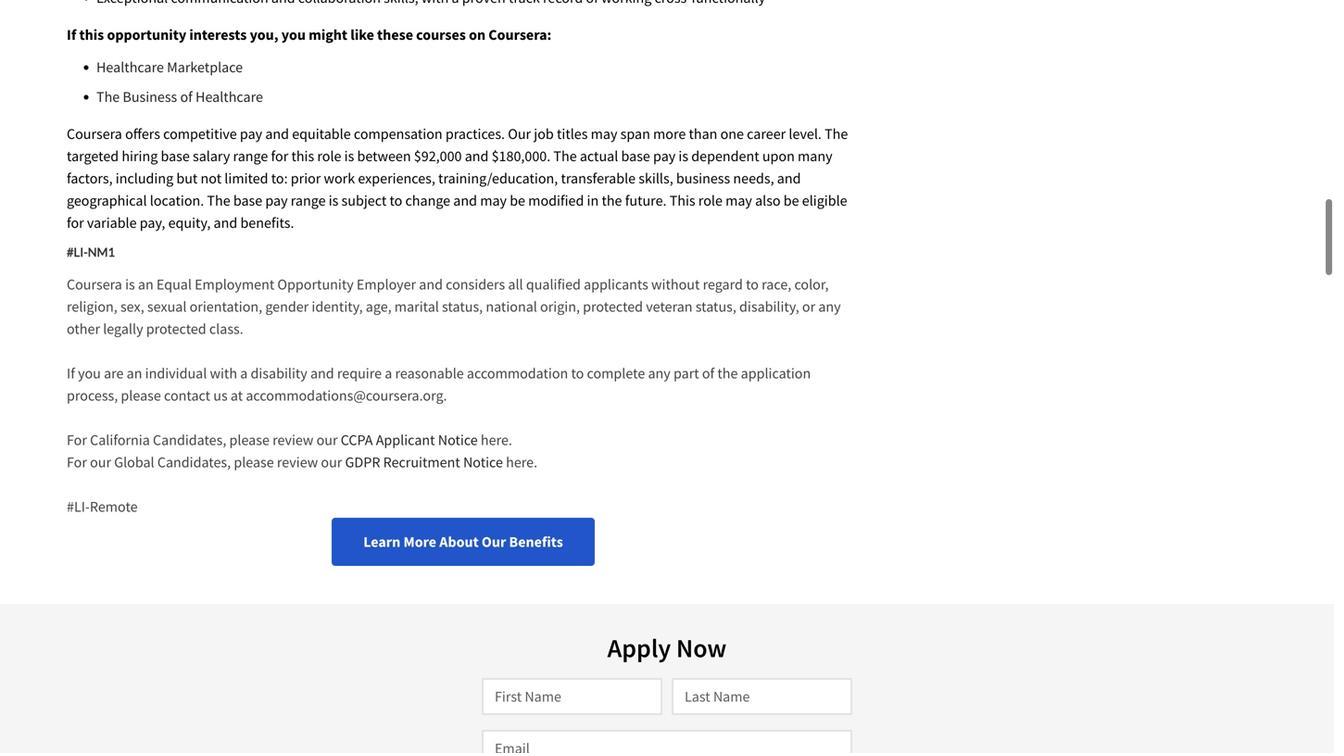 Task type: describe. For each thing, give the bounding box(es) containing it.
if this opportunity interests you, you might like these courses on coursera:
[[67, 26, 552, 44]]

0 vertical spatial notice
[[438, 431, 478, 449]]

is down the more
[[679, 147, 688, 166]]

regard
[[703, 275, 743, 294]]

the inside coursera offers competitive pay and equitable compensation practices. our job titles may span more than one career level. the targeted hiring base salary range for this role is between $92,000 and
[[825, 125, 848, 143]]

applicants
[[584, 275, 648, 294]]

$180,000.
[[492, 147, 551, 166]]

global
[[114, 453, 154, 472]]

#li-remote
[[67, 497, 138, 516]]

the business of healthcare
[[96, 88, 263, 106]]

2 for from the top
[[67, 453, 87, 472]]

1 horizontal spatial healthcare
[[195, 88, 263, 106]]

might
[[309, 26, 347, 44]]

and inside if you are an individual with a disability and require a reasonable accommodation to complete any part of the application process, please contact us at accommodations@coursera.org.
[[310, 364, 334, 383]]

competitive
[[163, 125, 237, 143]]

change
[[405, 192, 450, 210]]

complete
[[587, 364, 645, 383]]

base inside coursera offers competitive pay and equitable compensation practices. our job titles may span more than one career level. the targeted hiring base salary range for this role is between $92,000 and
[[161, 147, 190, 166]]

but
[[176, 169, 198, 188]]

about
[[439, 533, 479, 551]]

marital
[[395, 297, 439, 316]]

0 horizontal spatial of
[[180, 88, 193, 106]]

the down titles
[[554, 147, 577, 166]]

accommodation
[[467, 364, 568, 383]]

on
[[469, 26, 486, 44]]

and down upon on the right top
[[777, 169, 801, 188]]

ccpa applicant notice link
[[341, 431, 478, 449]]

equitable
[[292, 125, 351, 143]]

1 for from the top
[[67, 431, 87, 449]]

between
[[357, 147, 411, 166]]

disability
[[251, 364, 307, 383]]

1 vertical spatial review
[[277, 453, 318, 472]]

learn more about our benefits link
[[332, 518, 595, 566]]

2 be from the left
[[784, 192, 799, 210]]

1 horizontal spatial you
[[281, 26, 306, 44]]

business
[[676, 169, 730, 188]]

interests
[[189, 26, 247, 44]]

more
[[653, 125, 686, 143]]

national
[[486, 297, 537, 316]]

also
[[755, 192, 781, 210]]

#li- for nm1
[[67, 245, 88, 259]]

healthcare marketplace
[[96, 58, 243, 77]]

benefits.
[[240, 214, 294, 232]]

transferable
[[561, 169, 636, 188]]

accommodations@coursera.org.
[[246, 386, 447, 405]]

gender
[[265, 297, 309, 316]]

coursera is an equal employment opportunity employer and considers all qualified applicants without regard to race, color, religion, sex, sexual orientation, gender identity, age, marital status, national origin, protected veteran status, disability, or any other legally protected class.
[[67, 275, 841, 338]]

to:
[[271, 169, 288, 188]]

like
[[350, 26, 374, 44]]

employer
[[357, 275, 416, 294]]

training/education,
[[438, 169, 558, 188]]

all
[[508, 275, 523, 294]]

geographical
[[67, 192, 147, 210]]

if for if this opportunity interests you, you might like these courses on coursera:
[[67, 26, 76, 44]]

0 vertical spatial candidates,
[[153, 431, 226, 449]]

other
[[67, 320, 100, 338]]

origin,
[[540, 297, 580, 316]]

subject
[[341, 192, 387, 210]]

targeted
[[67, 147, 119, 166]]

is inside coursera offers competitive pay and equitable compensation practices. our job titles may span more than one career level. the targeted hiring base salary range for this role is between $92,000 and
[[344, 147, 354, 166]]

$92,000
[[414, 147, 462, 166]]

qualified
[[526, 275, 581, 294]]

range inside coursera offers competitive pay and equitable compensation practices. our job titles may span more than one career level. the targeted hiring base salary range for this role is between $92,000 and
[[233, 147, 268, 166]]

and left equitable
[[265, 125, 289, 143]]

ccpa
[[341, 431, 373, 449]]

actual
[[580, 147, 618, 166]]

courses
[[416, 26, 466, 44]]

opportunity
[[277, 275, 354, 294]]

1 vertical spatial here.
[[506, 453, 537, 472]]

work
[[324, 169, 355, 188]]

1 vertical spatial notice
[[463, 453, 503, 472]]

apply
[[607, 632, 671, 664]]

eligible
[[802, 192, 847, 210]]

location.
[[150, 192, 204, 210]]

2 horizontal spatial may
[[726, 192, 752, 210]]

1 horizontal spatial pay
[[265, 192, 288, 210]]

1 a from the left
[[240, 364, 248, 383]]

in
[[587, 192, 599, 210]]

our left ccpa
[[316, 431, 338, 449]]

and inside coursera is an equal employment opportunity employer and considers all qualified applicants without regard to race, color, religion, sex, sexual orientation, gender identity, age, marital status, national origin, protected veteran status, disability, or any other legally protected class.
[[419, 275, 443, 294]]

opportunity
[[107, 26, 186, 44]]

factors,
[[67, 169, 113, 188]]

coursera offers competitive pay and equitable compensation practices. our job titles may span more than one career level. the targeted hiring base salary range for this role is between $92,000 and
[[67, 125, 848, 166]]

coursera for coursera is an equal employment opportunity employer and considers all qualified applicants without regard to race, color, religion, sex, sexual orientation, gender identity, age, marital status, national origin, protected veteran status, disability, or any other legally protected class.
[[67, 275, 122, 294]]

apply now
[[607, 632, 727, 664]]

is inside coursera is an equal employment opportunity employer and considers all qualified applicants without regard to race, color, religion, sex, sexual orientation, gender identity, age, marital status, national origin, protected veteran status, disability, or any other legally protected class.
[[125, 275, 135, 294]]

0 horizontal spatial this
[[79, 26, 104, 44]]

0 vertical spatial here.
[[481, 431, 512, 449]]

gdpr recruitment notice link
[[345, 453, 503, 472]]

healthcare marketplace link
[[96, 58, 243, 77]]

our down california
[[90, 453, 111, 472]]

process,
[[67, 386, 118, 405]]

#li- for remote
[[67, 497, 90, 516]]

you,
[[250, 26, 278, 44]]

recruitment
[[383, 453, 460, 472]]

titles
[[557, 125, 588, 143]]

benefits
[[509, 533, 563, 551]]

is down work
[[329, 192, 339, 210]]

1 be from the left
[[510, 192, 525, 210]]

First Name text field
[[482, 678, 662, 715]]

more
[[404, 533, 436, 551]]

2 status, from the left
[[696, 297, 736, 316]]

needs,
[[733, 169, 774, 188]]

an equal
[[138, 275, 192, 294]]

veteran
[[646, 297, 693, 316]]

you inside if you are an individual with a disability and require a reasonable accommodation to complete any part of the application process, please contact us at accommodations@coursera.org.
[[78, 364, 101, 383]]

1 vertical spatial candidates,
[[157, 453, 231, 472]]

career
[[747, 125, 786, 143]]

1 vertical spatial pay
[[653, 147, 676, 166]]

role inside coursera offers competitive pay and equitable compensation practices. our job titles may span more than one career level. the targeted hiring base salary range for this role is between $92,000 and
[[317, 147, 341, 166]]

practices.
[[445, 125, 505, 143]]

at
[[231, 386, 243, 405]]

job
[[534, 125, 554, 143]]

to for orientation,
[[746, 275, 759, 294]]

learn more about our benefits
[[363, 533, 563, 551]]

coursera:
[[489, 26, 552, 44]]

span
[[620, 125, 650, 143]]

sex,
[[120, 297, 144, 316]]



Task type: locate. For each thing, give the bounding box(es) containing it.
candidates,
[[153, 431, 226, 449], [157, 453, 231, 472]]

healthcare down marketplace
[[195, 88, 263, 106]]

for up #li-remote
[[67, 453, 87, 472]]

2 vertical spatial please
[[234, 453, 274, 472]]

marketplace
[[167, 58, 243, 77]]

healthcare up business
[[96, 58, 164, 77]]

0 vertical spatial coursera
[[67, 125, 122, 143]]

coursera inside coursera is an equal employment opportunity employer and considers all qualified applicants without regard to race, color, religion, sex, sexual orientation, gender identity, age, marital status, national origin, protected veteran status, disability, or any other legally protected class.
[[67, 275, 122, 294]]

may inside coursera offers competitive pay and equitable compensation practices. our job titles may span more than one career level. the targeted hiring base salary range for this role is between $92,000 and
[[591, 125, 617, 143]]

coursera up targeted
[[67, 125, 122, 143]]

0 vertical spatial to
[[390, 192, 402, 210]]

1 horizontal spatial be
[[784, 192, 799, 210]]

the down 'not'
[[207, 192, 230, 210]]

0 vertical spatial protected
[[583, 297, 643, 316]]

to left race, at top right
[[746, 275, 759, 294]]

of down healthcare marketplace "link"
[[180, 88, 193, 106]]

0 vertical spatial if
[[67, 26, 76, 44]]

than
[[689, 125, 717, 143]]

modified
[[528, 192, 584, 210]]

age,
[[366, 297, 392, 316]]

notice right recruitment
[[463, 453, 503, 472]]

0 horizontal spatial protected
[[146, 320, 206, 338]]

and up marital
[[419, 275, 443, 294]]

0 vertical spatial range
[[233, 147, 268, 166]]

a right require
[[385, 364, 392, 383]]

1 horizontal spatial to
[[571, 364, 584, 383]]

with
[[210, 364, 237, 383]]

1 vertical spatial this
[[291, 147, 314, 166]]

0 horizontal spatial base
[[161, 147, 190, 166]]

base
[[161, 147, 190, 166], [621, 147, 650, 166], [233, 192, 262, 210]]

reasonable
[[395, 364, 464, 383]]

1 vertical spatial if
[[67, 364, 75, 383]]

is up sex,
[[125, 275, 135, 294]]

0 horizontal spatial healthcare
[[96, 58, 164, 77]]

1 horizontal spatial range
[[291, 192, 326, 210]]

salary
[[193, 147, 230, 166]]

california
[[90, 431, 150, 449]]

for inside coursera offers competitive pay and equitable compensation practices. our job titles may span more than one career level. the targeted hiring base salary range for this role is between $92,000 and
[[271, 147, 288, 166]]

please inside if you are an individual with a disability and require a reasonable accommodation to complete any part of the application process, please contact us at accommodations@coursera.org.
[[121, 386, 161, 405]]

1 horizontal spatial status,
[[696, 297, 736, 316]]

prior
[[291, 169, 321, 188]]

0 vertical spatial pay
[[240, 125, 262, 143]]

base down limited
[[233, 192, 262, 210]]

range down prior
[[291, 192, 326, 210]]

for left california
[[67, 431, 87, 449]]

may down the 'needs,'
[[726, 192, 752, 210]]

status, down regard
[[696, 297, 736, 316]]

1 horizontal spatial base
[[233, 192, 262, 210]]

2 coursera from the top
[[67, 275, 122, 294]]

1 vertical spatial range
[[291, 192, 326, 210]]

pay up limited
[[240, 125, 262, 143]]

status, down considers
[[442, 297, 483, 316]]

notice up gdpr recruitment notice link
[[438, 431, 478, 449]]

level.
[[789, 125, 822, 143]]

0 vertical spatial review
[[272, 431, 314, 449]]

2 vertical spatial to
[[571, 364, 584, 383]]

1 if from the top
[[67, 26, 76, 44]]

notice
[[438, 431, 478, 449], [463, 453, 503, 472]]

hiring
[[122, 147, 158, 166]]

0 vertical spatial this
[[79, 26, 104, 44]]

protected down "sexual" at the left of the page
[[146, 320, 206, 338]]

contact
[[164, 386, 210, 405]]

1 vertical spatial for
[[67, 453, 87, 472]]

0 vertical spatial for
[[271, 147, 288, 166]]

if left the 'opportunity'
[[67, 26, 76, 44]]

1 vertical spatial any
[[648, 364, 671, 383]]

are
[[104, 364, 124, 383]]

1 vertical spatial protected
[[146, 320, 206, 338]]

individual
[[145, 364, 207, 383]]

1 vertical spatial role
[[698, 192, 723, 210]]

pay inside coursera offers competitive pay and equitable compensation practices. our job titles may span more than one career level. the targeted hiring base salary range for this role is between $92,000 and
[[240, 125, 262, 143]]

0 vertical spatial of
[[180, 88, 193, 106]]

to
[[390, 192, 402, 210], [746, 275, 759, 294], [571, 364, 584, 383]]

1 horizontal spatial may
[[591, 125, 617, 143]]

Email email field
[[482, 730, 852, 753]]

healthcare
[[96, 58, 164, 77], [195, 88, 263, 106]]

equity,
[[168, 214, 211, 232]]

not
[[201, 169, 222, 188]]

1 status, from the left
[[442, 297, 483, 316]]

if for if you are an individual with a disability and require a reasonable accommodation to complete any part of the application process, please contact us at accommodations@coursera.org.
[[67, 364, 75, 383]]

0 horizontal spatial you
[[78, 364, 101, 383]]

range up limited
[[233, 147, 268, 166]]

role down the business
[[698, 192, 723, 210]]

the inside $180,000. the actual base pay is dependent upon many factors, including but not limited to: prior work experiences, training/education, transferable skills, business needs, and geographical location. the base pay range is subject to change and may be modified in the future. this role may also be eligible for variable pay, equity, and benefits.
[[602, 192, 622, 210]]

considers
[[446, 275, 505, 294]]

0 horizontal spatial for
[[67, 214, 84, 232]]

learn
[[363, 533, 401, 551]]

here.
[[481, 431, 512, 449], [506, 453, 537, 472]]

be down training/education,
[[510, 192, 525, 210]]

employment
[[195, 275, 274, 294]]

1 horizontal spatial of
[[702, 364, 715, 383]]

part
[[674, 364, 699, 383]]

any inside if you are an individual with a disability and require a reasonable accommodation to complete any part of the application process, please contact us at accommodations@coursera.org.
[[648, 364, 671, 383]]

0 horizontal spatial our
[[482, 533, 506, 551]]

to inside coursera is an equal employment opportunity employer and considers all qualified applicants without regard to race, color, religion, sex, sexual orientation, gender identity, age, marital status, national origin, protected veteran status, disability, or any other legally protected class.
[[746, 275, 759, 294]]

any right or
[[818, 297, 841, 316]]

here. up benefits
[[506, 453, 537, 472]]

future.
[[625, 192, 667, 210]]

is
[[344, 147, 354, 166], [679, 147, 688, 166], [329, 192, 339, 210], [125, 275, 135, 294]]

the
[[96, 88, 120, 106], [825, 125, 848, 143], [554, 147, 577, 166], [207, 192, 230, 210]]

0 horizontal spatial range
[[233, 147, 268, 166]]

coursera inside coursera offers competitive pay and equitable compensation practices. our job titles may span more than one career level. the targeted hiring base salary range for this role is between $92,000 and
[[67, 125, 122, 143]]

any left part on the right of the page
[[648, 364, 671, 383]]

pay,
[[140, 214, 165, 232]]

1 horizontal spatial for
[[271, 147, 288, 166]]

to for application
[[571, 364, 584, 383]]

the left business
[[96, 88, 120, 106]]

this left the 'opportunity'
[[79, 26, 104, 44]]

0 vertical spatial the
[[602, 192, 622, 210]]

any
[[818, 297, 841, 316], [648, 364, 671, 383]]

1 horizontal spatial any
[[818, 297, 841, 316]]

of
[[180, 88, 193, 106], [702, 364, 715, 383]]

1 vertical spatial please
[[229, 431, 269, 449]]

you right you,
[[281, 26, 306, 44]]

here. down accommodation at the left
[[481, 431, 512, 449]]

gdpr
[[345, 453, 380, 472]]

0 vertical spatial any
[[818, 297, 841, 316]]

the inside if you are an individual with a disability and require a reasonable accommodation to complete any part of the application process, please contact us at accommodations@coursera.org.
[[717, 364, 738, 383]]

orientation,
[[190, 297, 262, 316]]

a right with
[[240, 364, 248, 383]]

0 vertical spatial #li-
[[67, 245, 88, 259]]

candidates, right global
[[157, 453, 231, 472]]

coursera up the religion,
[[67, 275, 122, 294]]

the right in
[[602, 192, 622, 210]]

0 vertical spatial healthcare
[[96, 58, 164, 77]]

0 vertical spatial our
[[508, 125, 531, 143]]

and right equity,
[[214, 214, 237, 232]]

compensation
[[354, 125, 443, 143]]

for california candidates, please review our ccpa applicant notice here. for our global candidates, please review our gdpr recruitment notice here.
[[67, 431, 537, 472]]

our inside coursera offers competitive pay and equitable compensation practices. our job titles may span more than one career level. the targeted hiring base salary range for this role is between $92,000 and
[[508, 125, 531, 143]]

1 vertical spatial coursera
[[67, 275, 122, 294]]

any inside coursera is an equal employment opportunity employer and considers all qualified applicants without regard to race, color, religion, sex, sexual orientation, gender identity, age, marital status, national origin, protected veteran status, disability, or any other legally protected class.
[[818, 297, 841, 316]]

our up "$180,000."
[[508, 125, 531, 143]]

2 #li- from the top
[[67, 497, 90, 516]]

may down training/education,
[[480, 192, 507, 210]]

1 coursera from the top
[[67, 125, 122, 143]]

2 vertical spatial pay
[[265, 192, 288, 210]]

limited
[[224, 169, 268, 188]]

1 vertical spatial for
[[67, 214, 84, 232]]

1 horizontal spatial this
[[291, 147, 314, 166]]

to inside $180,000. the actual base pay is dependent upon many factors, including but not limited to: prior work experiences, training/education, transferable skills, business needs, and geographical location. the base pay range is subject to change and may be modified in the future. this role may also be eligible for variable pay, equity, and benefits.
[[390, 192, 402, 210]]

2 a from the left
[[385, 364, 392, 383]]

for up to:
[[271, 147, 288, 166]]

1 #li- from the top
[[67, 245, 88, 259]]

0 horizontal spatial a
[[240, 364, 248, 383]]

this
[[79, 26, 104, 44], [291, 147, 314, 166]]

pay down the more
[[653, 147, 676, 166]]

these
[[377, 26, 413, 44]]

1 horizontal spatial a
[[385, 364, 392, 383]]

for
[[271, 147, 288, 166], [67, 214, 84, 232]]

1 horizontal spatial our
[[508, 125, 531, 143]]

0 horizontal spatial any
[[648, 364, 671, 383]]

our right 'about'
[[482, 533, 506, 551]]

the business of healthcare link
[[96, 88, 263, 106]]

identity,
[[312, 297, 363, 316]]

role
[[317, 147, 341, 166], [698, 192, 723, 210]]

if you are an individual with a disability and require a reasonable accommodation to complete any part of the application process, please contact us at accommodations@coursera.org.
[[67, 364, 811, 405]]

coursera for coursera offers competitive pay and equitable compensation practices. our job titles may span more than one career level. the targeted hiring base salary range for this role is between $92,000 and
[[67, 125, 122, 143]]

2 horizontal spatial base
[[621, 147, 650, 166]]

1 horizontal spatial the
[[717, 364, 738, 383]]

of right part on the right of the page
[[702, 364, 715, 383]]

base down the span
[[621, 147, 650, 166]]

review left ccpa
[[272, 431, 314, 449]]

and
[[265, 125, 289, 143], [465, 147, 489, 166], [777, 169, 801, 188], [453, 192, 477, 210], [214, 214, 237, 232], [419, 275, 443, 294], [310, 364, 334, 383]]

0 vertical spatial you
[[281, 26, 306, 44]]

role inside $180,000. the actual base pay is dependent upon many factors, including but not limited to: prior work experiences, training/education, transferable skills, business needs, and geographical location. the base pay range is subject to change and may be modified in the future. this role may also be eligible for variable pay, equity, and benefits.
[[698, 192, 723, 210]]

1 vertical spatial of
[[702, 364, 715, 383]]

0 horizontal spatial be
[[510, 192, 525, 210]]

1 vertical spatial #li-
[[67, 497, 90, 516]]

business
[[123, 88, 177, 106]]

1 vertical spatial to
[[746, 275, 759, 294]]

1 vertical spatial the
[[717, 364, 738, 383]]

nm1
[[88, 245, 115, 259]]

offers
[[125, 125, 160, 143]]

to down experiences,
[[390, 192, 402, 210]]

this
[[670, 192, 695, 210]]

class.
[[209, 320, 243, 338]]

this up prior
[[291, 147, 314, 166]]

variable
[[87, 214, 137, 232]]

to inside if you are an individual with a disability and require a reasonable accommodation to complete any part of the application process, please contact us at accommodations@coursera.org.
[[571, 364, 584, 383]]

range inside $180,000. the actual base pay is dependent upon many factors, including but not limited to: prior work experiences, training/education, transferable skills, business needs, and geographical location. the base pay range is subject to change and may be modified in the future. this role may also be eligible for variable pay, equity, and benefits.
[[291, 192, 326, 210]]

1 vertical spatial you
[[78, 364, 101, 383]]

0 horizontal spatial pay
[[240, 125, 262, 143]]

candidates, down contact
[[153, 431, 226, 449]]

status,
[[442, 297, 483, 316], [696, 297, 736, 316]]

and up accommodations@coursera.org. at bottom left
[[310, 364, 334, 383]]

our left gdpr at the left of page
[[321, 453, 342, 472]]

sexual
[[147, 297, 187, 316]]

role down equitable
[[317, 147, 341, 166]]

0 horizontal spatial role
[[317, 147, 341, 166]]

many
[[798, 147, 833, 166]]

pay
[[240, 125, 262, 143], [653, 147, 676, 166], [265, 192, 288, 210]]

2 if from the top
[[67, 364, 75, 383]]

for up "#li-nm1"
[[67, 214, 84, 232]]

an
[[127, 364, 142, 383]]

or
[[802, 297, 815, 316]]

review left gdpr at the left of page
[[277, 453, 318, 472]]

be right also
[[784, 192, 799, 210]]

1 vertical spatial our
[[482, 533, 506, 551]]

1 vertical spatial healthcare
[[195, 88, 263, 106]]

0 horizontal spatial to
[[390, 192, 402, 210]]

0 horizontal spatial the
[[602, 192, 622, 210]]

including
[[116, 169, 173, 188]]

base up but
[[161, 147, 190, 166]]

$180,000. the actual base pay is dependent upon many factors, including but not limited to: prior work experiences, training/education, transferable skills, business needs, and geographical location. the base pay range is subject to change and may be modified in the future. this role may also be eligible for variable pay, equity, and benefits.
[[67, 147, 847, 232]]

disability,
[[739, 297, 799, 316]]

0 vertical spatial role
[[317, 147, 341, 166]]

0 vertical spatial please
[[121, 386, 161, 405]]

this inside coursera offers competitive pay and equitable compensation practices. our job titles may span more than one career level. the targeted hiring base salary range for this role is between $92,000 and
[[291, 147, 314, 166]]

and down practices.
[[465, 147, 489, 166]]

the right part on the right of the page
[[717, 364, 738, 383]]

0 horizontal spatial status,
[[442, 297, 483, 316]]

0 vertical spatial for
[[67, 431, 87, 449]]

require
[[337, 364, 382, 383]]

the up many
[[825, 125, 848, 143]]

if inside if you are an individual with a disability and require a reasonable accommodation to complete any part of the application process, please contact us at accommodations@coursera.org.
[[67, 364, 75, 383]]

pay down to:
[[265, 192, 288, 210]]

is up work
[[344, 147, 354, 166]]

if up process,
[[67, 364, 75, 383]]

may up the actual in the top of the page
[[591, 125, 617, 143]]

religion,
[[67, 297, 117, 316]]

2 horizontal spatial to
[[746, 275, 759, 294]]

0 horizontal spatial may
[[480, 192, 507, 210]]

for inside $180,000. the actual base pay is dependent upon many factors, including but not limited to: prior work experiences, training/education, transferable skills, business needs, and geographical location. the base pay range is subject to change and may be modified in the future. this role may also be eligible for variable pay, equity, and benefits.
[[67, 214, 84, 232]]

skills,
[[639, 169, 673, 188]]

of inside if you are an individual with a disability and require a reasonable accommodation to complete any part of the application process, please contact us at accommodations@coursera.org.
[[702, 364, 715, 383]]

you up process,
[[78, 364, 101, 383]]

protected down applicants
[[583, 297, 643, 316]]

2 horizontal spatial pay
[[653, 147, 676, 166]]

and right change
[[453, 192, 477, 210]]

now
[[676, 632, 727, 664]]

remote
[[90, 497, 138, 516]]

1 horizontal spatial role
[[698, 192, 723, 210]]

Last Name text field
[[672, 678, 852, 715]]

to left complete
[[571, 364, 584, 383]]

one
[[720, 125, 744, 143]]

applicant
[[376, 431, 435, 449]]

may
[[591, 125, 617, 143], [480, 192, 507, 210], [726, 192, 752, 210]]

1 horizontal spatial protected
[[583, 297, 643, 316]]

us
[[213, 386, 228, 405]]

dependent
[[691, 147, 759, 166]]



Task type: vqa. For each thing, say whether or not it's contained in the screenshot.
you
yes



